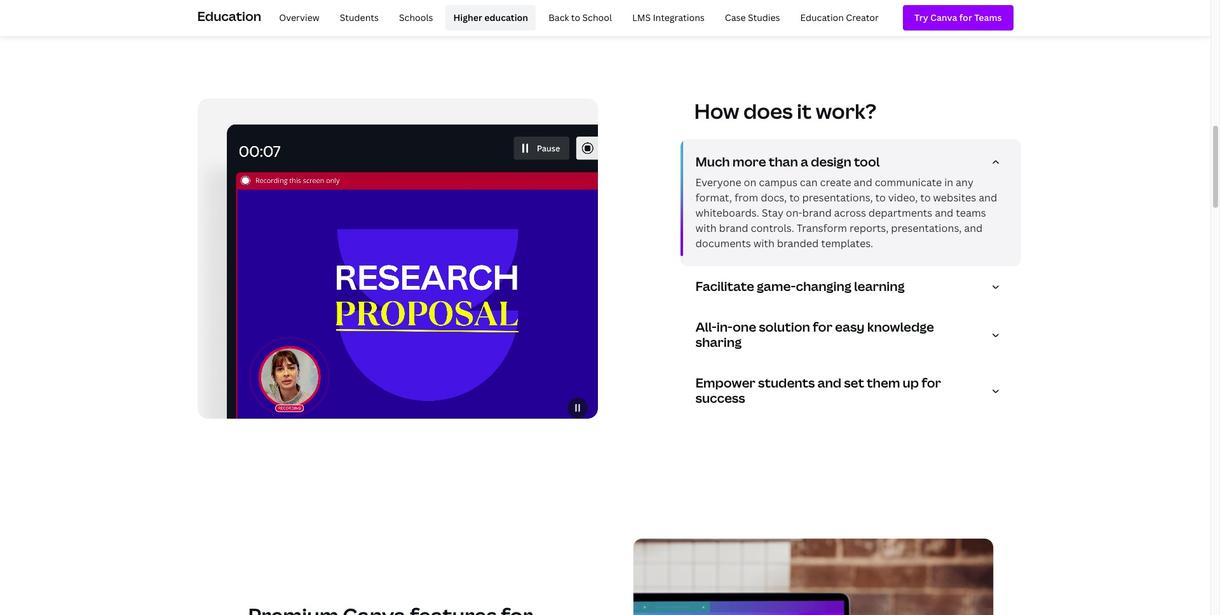 Task type: vqa. For each thing, say whether or not it's contained in the screenshot.
Image
no



Task type: describe. For each thing, give the bounding box(es) containing it.
reports,
[[850, 221, 889, 235]]

empower
[[696, 375, 756, 392]]

for inside "all-in-one solution for easy knowledge sharing"
[[813, 319, 833, 336]]

video,
[[889, 191, 918, 205]]

whiteboards.
[[696, 206, 760, 220]]

much more than a design tool
[[696, 153, 880, 171]]

departments
[[869, 206, 933, 220]]

facilitate game-changing learning button
[[696, 278, 1011, 300]]

overview
[[279, 11, 320, 23]]

education for education
[[197, 8, 261, 25]]

campus
[[759, 176, 798, 190]]

changing
[[796, 278, 852, 295]]

controls.
[[751, 221, 795, 235]]

and down teams
[[965, 221, 983, 235]]

education element
[[197, 0, 1014, 36]]

schools link
[[392, 5, 441, 31]]

on
[[744, 176, 757, 190]]

integrations
[[653, 11, 705, 23]]

game-
[[757, 278, 796, 295]]

how
[[695, 97, 740, 125]]

0 vertical spatial presentations,
[[803, 191, 874, 205]]

documents
[[696, 237, 752, 251]]

much
[[696, 153, 731, 171]]

case studies link
[[718, 5, 788, 31]]

students
[[340, 11, 379, 23]]

studies
[[748, 11, 781, 23]]

than
[[769, 153, 799, 171]]

in
[[945, 176, 954, 190]]

everyone
[[696, 176, 742, 190]]

easy
[[836, 319, 865, 336]]

a
[[801, 153, 809, 171]]

to inside education element
[[572, 11, 581, 23]]

education creator link
[[793, 5, 887, 31]]

back to school
[[549, 11, 612, 23]]

education
[[485, 11, 529, 23]]

facilitate
[[696, 278, 755, 295]]

format,
[[696, 191, 733, 205]]

knowledge
[[868, 319, 935, 336]]

stay
[[762, 206, 784, 220]]

school
[[583, 11, 612, 23]]

and down websites
[[936, 206, 954, 220]]

1 vertical spatial brand
[[720, 221, 749, 235]]

0 vertical spatial brand
[[803, 206, 832, 220]]

websites
[[934, 191, 977, 205]]

on-
[[786, 206, 803, 220]]

to left video,
[[876, 191, 886, 205]]

them
[[867, 375, 901, 392]]

can
[[801, 176, 818, 190]]

sharing
[[696, 334, 742, 351]]

lms
[[633, 11, 651, 23]]

work?
[[816, 97, 877, 125]]

creator
[[847, 11, 879, 23]]

to up on-
[[790, 191, 800, 205]]

education for education creator
[[801, 11, 844, 23]]

from
[[735, 191, 759, 205]]

design
[[811, 153, 852, 171]]



Task type: locate. For each thing, give the bounding box(es) containing it.
one
[[733, 319, 757, 336]]

all-
[[696, 319, 717, 336]]

branded
[[778, 237, 819, 251]]

to right back
[[572, 11, 581, 23]]

everyone on campus can create and communicate in any format, from docs, to presentations, to video, to websites and whiteboards. stay on-brand across departments and teams with brand controls. transform reports, presentations, and documents with branded templates.
[[696, 176, 998, 251]]

1 horizontal spatial education
[[801, 11, 844, 23]]

back
[[549, 11, 569, 23]]

and up teams
[[979, 191, 998, 205]]

teams
[[957, 206, 987, 220]]

case studies
[[725, 11, 781, 23]]

1 horizontal spatial with
[[754, 237, 775, 251]]

for inside empower students and set them up for success
[[922, 375, 942, 392]]

students link
[[332, 5, 387, 31]]

up
[[903, 375, 920, 392]]

set
[[845, 375, 865, 392]]

create
[[821, 176, 852, 190]]

brand down whiteboards.
[[720, 221, 749, 235]]

1 horizontal spatial brand
[[803, 206, 832, 220]]

students
[[759, 375, 815, 392]]

menu bar containing overview
[[267, 5, 887, 31]]

to right video,
[[921, 191, 931, 205]]

overview link
[[272, 5, 327, 31]]

tool
[[855, 153, 880, 171]]

it
[[798, 97, 812, 125]]

empower students and set them up for success
[[696, 375, 942, 407]]

any
[[956, 176, 974, 190]]

learning
[[855, 278, 905, 295]]

with down controls.
[[754, 237, 775, 251]]

with
[[696, 221, 717, 235], [754, 237, 775, 251]]

1 vertical spatial with
[[754, 237, 775, 251]]

much more than a design tool button
[[696, 153, 1011, 175]]

menu bar
[[267, 5, 887, 31]]

templates.
[[822, 237, 874, 251]]

to
[[572, 11, 581, 23], [790, 191, 800, 205], [876, 191, 886, 205], [921, 191, 931, 205]]

presentations,
[[803, 191, 874, 205], [892, 221, 962, 235]]

0 horizontal spatial presentations,
[[803, 191, 874, 205]]

menu bar inside education element
[[267, 5, 887, 31]]

case
[[725, 11, 746, 23]]

and
[[854, 176, 873, 190], [979, 191, 998, 205], [936, 206, 954, 220], [965, 221, 983, 235], [818, 375, 842, 392]]

transform
[[797, 221, 848, 235]]

higher
[[454, 11, 483, 23]]

for right up
[[922, 375, 942, 392]]

for left easy
[[813, 319, 833, 336]]

education
[[197, 8, 261, 25], [801, 11, 844, 23]]

empower students and set them up for success button
[[696, 375, 1011, 412]]

brand
[[803, 206, 832, 220], [720, 221, 749, 235]]

1 vertical spatial presentations,
[[892, 221, 962, 235]]

facilitate game-changing learning
[[696, 278, 905, 295]]

presentations, down departments
[[892, 221, 962, 235]]

0 horizontal spatial with
[[696, 221, 717, 235]]

all-in-one solution for easy knowledge sharing button
[[696, 319, 1011, 356]]

lms integrations
[[633, 11, 705, 23]]

higher education link
[[446, 5, 536, 31]]

does
[[744, 97, 793, 125]]

for
[[813, 319, 833, 336], [922, 375, 942, 392]]

in-
[[717, 319, 733, 336]]

how does it work?
[[695, 97, 877, 125]]

0 horizontal spatial brand
[[720, 221, 749, 235]]

all-in-one solution for easy knowledge sharing
[[696, 319, 935, 351]]

success
[[696, 390, 746, 407]]

and left set
[[818, 375, 842, 392]]

and down much more than a design tool 'dropdown button'
[[854, 176, 873, 190]]

docs,
[[761, 191, 787, 205]]

communicate
[[875, 176, 943, 190]]

lms integrations link
[[625, 5, 713, 31]]

back to school link
[[541, 5, 620, 31]]

1 horizontal spatial presentations,
[[892, 221, 962, 235]]

education creator
[[801, 11, 879, 23]]

0 horizontal spatial for
[[813, 319, 833, 336]]

higher education
[[454, 11, 529, 23]]

schools
[[399, 11, 433, 23]]

more
[[733, 153, 767, 171]]

0 vertical spatial for
[[813, 319, 833, 336]]

brand up transform
[[803, 206, 832, 220]]

0 horizontal spatial education
[[197, 8, 261, 25]]

and inside empower students and set them up for success
[[818, 375, 842, 392]]

with up "documents"
[[696, 221, 717, 235]]

0 vertical spatial with
[[696, 221, 717, 235]]

across
[[835, 206, 867, 220]]

1 horizontal spatial for
[[922, 375, 942, 392]]

solution
[[759, 319, 811, 336]]

presentations, down create
[[803, 191, 874, 205]]

1 vertical spatial for
[[922, 375, 942, 392]]



